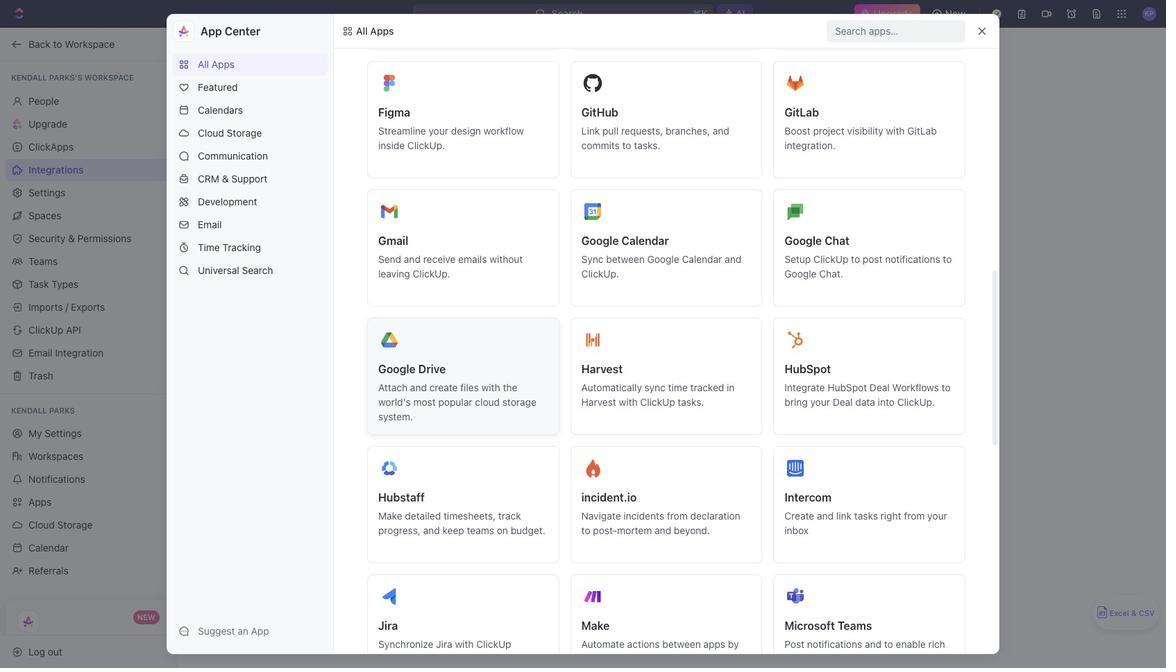 Task type: describe. For each thing, give the bounding box(es) containing it.
clickup inside 'google chat setup clickup to post notifications to google chat.'
[[814, 254, 849, 265]]

clickup api link
[[6, 319, 172, 341]]

between for calendar
[[607, 254, 645, 265]]

in inside harvest automatically sync time tracked in harvest with clickup tasks.
[[727, 382, 735, 394]]

spaces
[[28, 209, 61, 221]]

1 horizontal spatial calendar
[[622, 235, 669, 247]]

inside
[[379, 140, 405, 151]]

and down our
[[726, 382, 743, 394]]

task
[[28, 278, 49, 290]]

tracked
[[691, 382, 725, 394]]

1 vertical spatial new
[[137, 613, 156, 622]]

workspaces
[[28, 451, 83, 463]]

storage for topmost cloud storage link
[[227, 127, 262, 139]]

integrations for integrations have moved to app center
[[558, 338, 629, 353]]

commits
[[582, 140, 620, 151]]

track
[[499, 510, 521, 522]]

dialog containing app center
[[167, 14, 1000, 669]]

go to app center
[[633, 426, 712, 438]]

cloud storage for the bottommost cloud storage link
[[28, 520, 93, 531]]

google calendar sync between google calendar and clickup.
[[582, 235, 742, 280]]

and inside google calendar sync between google calendar and clickup.
[[725, 254, 742, 265]]

types
[[52, 278, 78, 290]]

google chat setup clickup to post notifications to google chat.
[[785, 235, 952, 280]]

teams inside microsoft teams post notifications and to enable rich links in conversations.
[[838, 620, 873, 633]]

processes
[[671, 654, 717, 665]]

data
[[856, 397, 876, 408]]

to inside incident.io navigate incidents from declaration to post-mortem and beyond.
[[582, 525, 591, 537]]

integration
[[55, 347, 104, 359]]

apps inside the apps link
[[28, 497, 52, 508]]

timesheets,
[[444, 510, 496, 522]]

tasks. inside harvest automatically sync time tracked in harvest with clickup tasks.
[[678, 397, 705, 408]]

to inside hubspot integrate hubspot deal workflows to bring your deal data into clickup.
[[942, 382, 951, 394]]

clickapps
[[28, 141, 74, 152]]

cloud
[[475, 397, 500, 408]]

between for automate
[[663, 639, 701, 651]]

popular
[[439, 397, 473, 408]]

csv
[[1140, 609, 1155, 618]]

and inside hubstaff make detailed timesheets, track progress, and keep teams on budget.
[[423, 525, 440, 537]]

development link
[[173, 191, 328, 213]]

and inside gmail send and receive emails without leaving clickup.
[[404, 254, 421, 265]]

an
[[238, 626, 249, 638]]

and inside incident.io navigate incidents from declaration to post-mortem and beyond.
[[655, 525, 672, 537]]

inbox
[[785, 525, 809, 537]]

all
[[559, 367, 568, 379]]

harvest automatically sync time tracked in harvest with clickup tasks.
[[582, 363, 735, 408]]

referrals link
[[6, 560, 172, 583]]

clickup inside harvest automatically sync time tracked in harvest with clickup tasks.
[[641, 397, 676, 408]]

microsoft
[[785, 620, 835, 633]]

with inside 'gitlab boost project visibility with gitlab integration.'
[[887, 125, 905, 137]]

to inside button
[[53, 38, 62, 50]]

calendars link
[[173, 99, 328, 122]]

1 horizontal spatial gitlab
[[908, 125, 937, 137]]

google for google calendar
[[582, 235, 619, 247]]

excel & csv
[[1110, 609, 1155, 618]]

with inside harvest automatically sync time tracked in harvest with clickup tasks.
[[619, 397, 638, 408]]

figma streamline your design workflow inside clickup.
[[379, 106, 524, 151]]

email for email integration
[[28, 347, 52, 359]]

1 horizontal spatial jira
[[436, 639, 453, 651]]

0 vertical spatial deal
[[870, 382, 890, 394]]

support
[[232, 173, 268, 185]]

/
[[65, 301, 68, 313]]

our
[[715, 367, 730, 379]]

github link pull requests, branches, and commits to tasks.
[[582, 106, 730, 151]]

1 vertical spatial all
[[198, 58, 209, 70]]

intercom
[[785, 492, 832, 504]]

integrations for integrations
[[28, 164, 84, 175]]

setup
[[785, 254, 811, 265]]

1 horizontal spatial all apps
[[356, 25, 394, 37]]

2 harvest from the top
[[582, 397, 617, 408]]

2 vertical spatial make
[[582, 668, 606, 669]]

crm
[[198, 173, 219, 185]]

storage
[[503, 397, 537, 408]]

log out button
[[6, 641, 165, 664]]

apps for the leftmost all apps link
[[212, 58, 235, 70]]

in inside microsoft teams post notifications and to enable rich links in conversations.
[[808, 654, 816, 665]]

0 horizontal spatial teams
[[28, 255, 58, 267]]

sync
[[582, 254, 604, 265]]

notifications link
[[6, 469, 172, 491]]

from inside incident.io navigate incidents from declaration to post-mortem and beyond.
[[667, 510, 688, 522]]

center inside button
[[681, 426, 712, 438]]

integrate
[[785, 382, 825, 394]]

Search apps… field
[[836, 23, 961, 40]]

notifications
[[28, 474, 85, 485]]

1 vertical spatial deal
[[833, 397, 853, 408]]

scrollable content region
[[334, 49, 999, 669]]

dxxtk image
[[342, 26, 354, 37]]

clickup. inside figma streamline your design workflow inside clickup.
[[408, 140, 445, 151]]

boost
[[785, 125, 811, 137]]

imports / exports
[[28, 301, 105, 313]]

trash
[[28, 370, 53, 382]]

workspace
[[65, 38, 115, 50]]

and up about
[[630, 367, 646, 379]]

visibility
[[848, 125, 884, 137]]

suggest
[[198, 626, 235, 638]]

post-
[[593, 525, 618, 537]]

level
[[648, 654, 668, 665]]

my settings link
[[6, 423, 172, 445]]

suggest an app button
[[173, 621, 328, 643]]

your up apps, at the bottom of the page
[[583, 367, 603, 379]]

0 vertical spatial hubspot
[[785, 363, 832, 376]]

world's
[[379, 397, 411, 408]]

place.
[[702, 397, 729, 408]]

center inside dialog
[[225, 25, 261, 38]]

clickup api
[[28, 324, 81, 336]]

cloud for the bottommost cloud storage link
[[28, 520, 55, 531]]

from inside intercom create and link tasks right from your inbox
[[905, 510, 925, 522]]

back to workspace button
[[6, 33, 165, 55]]

leaving
[[379, 268, 410, 280]]

universal search link
[[173, 260, 328, 282]]

and inside microsoft teams post notifications and to enable rich links in conversations.
[[865, 639, 882, 651]]

app up featured
[[201, 25, 222, 38]]

app inside button
[[251, 626, 269, 638]]

new inside new button
[[946, 8, 966, 19]]

trash link
[[6, 365, 172, 387]]

tasks. inside github link pull requests, branches, and commits to tasks.
[[634, 140, 661, 151]]

cloud storage for topmost cloud storage link
[[198, 127, 262, 139]]

clickapps link
[[6, 136, 172, 158]]

of
[[571, 367, 580, 379]]

log
[[28, 646, 45, 658]]

communication
[[198, 150, 268, 162]]

0 horizontal spatial all apps link
[[173, 53, 328, 76]]

search
[[242, 265, 273, 276]]

integromat).
[[628, 668, 683, 669]]

people link
[[6, 90, 172, 112]]

email link
[[173, 214, 328, 236]]

with inside google drive attach and create files with the world's most popular cloud storage system.
[[482, 382, 501, 394]]

featured link
[[173, 76, 328, 99]]

workspaces link
[[6, 446, 172, 468]]

the
[[503, 382, 518, 394]]

clickup. inside google calendar sync between google calendar and clickup.
[[582, 268, 619, 280]]

1 vertical spatial make
[[582, 620, 610, 633]]

1 vertical spatial all apps
[[198, 58, 235, 70]]

1 horizontal spatial upgrade
[[874, 8, 914, 19]]

without
[[490, 254, 523, 265]]

⌘k
[[693, 8, 708, 19]]

manage
[[746, 382, 781, 394]]

streamline
[[379, 125, 426, 137]]

find all of your apps and integrations in our new app center! discover apps, learn about new features, and manage your connections in one place.
[[537, 367, 808, 408]]



Task type: vqa. For each thing, say whether or not it's contained in the screenshot.


Task type: locate. For each thing, give the bounding box(es) containing it.
& inside dialog
[[222, 173, 229, 185]]

integrations up of
[[558, 338, 629, 353]]

harvest down apps, at the bottom of the page
[[582, 397, 617, 408]]

(ex.
[[608, 668, 625, 669]]

and inside google drive attach and create files with the world's most popular cloud storage system.
[[410, 382, 427, 394]]

apps
[[370, 25, 394, 37], [212, 58, 235, 70], [28, 497, 52, 508]]

0 horizontal spatial upgrade
[[28, 118, 67, 130]]

figma
[[379, 106, 411, 119]]

your inside hubspot integrate hubspot deal workflows to bring your deal data into clickup.
[[811, 397, 831, 408]]

upgrade link left new button
[[855, 4, 921, 24]]

1 horizontal spatial all apps link
[[340, 23, 397, 40]]

& for support
[[222, 173, 229, 185]]

1 vertical spatial storage
[[57, 520, 93, 531]]

0 vertical spatial storage
[[227, 127, 262, 139]]

0 horizontal spatial apps
[[28, 497, 52, 508]]

your down center!
[[784, 382, 804, 394]]

clickup. down streamline
[[408, 140, 445, 151]]

keep
[[443, 525, 464, 537]]

harvest
[[582, 363, 623, 376], [582, 397, 617, 408]]

0 vertical spatial new
[[946, 8, 966, 19]]

1 horizontal spatial between
[[663, 639, 701, 651]]

1 vertical spatial cloud
[[28, 520, 55, 531]]

2 from from the left
[[905, 510, 925, 522]]

between right sync at the top of the page
[[607, 254, 645, 265]]

system.
[[379, 411, 413, 423]]

clickup. inside gmail send and receive emails without leaving clickup.
[[413, 268, 450, 280]]

into
[[878, 397, 895, 408]]

go
[[633, 426, 646, 438]]

cloud storage inside dialog
[[198, 127, 262, 139]]

and up most
[[410, 382, 427, 394]]

teams up conversations.
[[838, 620, 873, 633]]

and down 'incidents'
[[655, 525, 672, 537]]

1 horizontal spatial apps
[[212, 58, 235, 70]]

integrations link
[[6, 159, 172, 181]]

on
[[497, 525, 508, 537]]

notifications up conversations.
[[808, 639, 863, 651]]

and left link
[[818, 510, 834, 522]]

integrations inside the integrations "link"
[[28, 164, 84, 175]]

& right crm
[[222, 173, 229, 185]]

notifications inside microsoft teams post notifications and to enable rich links in conversations.
[[808, 639, 863, 651]]

cloud storage link down the apps link
[[6, 515, 172, 537]]

in right links
[[808, 654, 816, 665]]

jira right synchronize on the bottom of page
[[436, 639, 453, 651]]

0 vertical spatial apps
[[605, 367, 627, 379]]

0 vertical spatial between
[[607, 254, 645, 265]]

1 horizontal spatial storage
[[227, 127, 262, 139]]

and inside github link pull requests, branches, and commits to tasks.
[[713, 125, 730, 137]]

with down the by
[[719, 654, 738, 665]]

0 horizontal spatial all
[[198, 58, 209, 70]]

time
[[198, 242, 220, 254]]

2 horizontal spatial &
[[1132, 609, 1137, 618]]

0 vertical spatial upgrade link
[[855, 4, 921, 24]]

integrations
[[649, 367, 702, 379]]

all
[[356, 25, 368, 37], [198, 58, 209, 70]]

have
[[632, 338, 660, 353]]

2 vertical spatial calendar
[[28, 542, 69, 554]]

and right send
[[404, 254, 421, 265]]

1 vertical spatial hubspot
[[828, 382, 868, 394]]

0 horizontal spatial email
[[28, 347, 52, 359]]

cloud storage down the apps link
[[28, 520, 93, 531]]

tasks. down requests,
[[634, 140, 661, 151]]

apps down notifications
[[28, 497, 52, 508]]

declaration
[[691, 510, 741, 522]]

excel & csv link
[[1094, 596, 1160, 631]]

upgrade
[[874, 8, 914, 19], [28, 118, 67, 130]]

in left our
[[705, 367, 713, 379]]

dialog
[[167, 14, 1000, 669]]

0 vertical spatial center
[[225, 25, 261, 38]]

center up center!
[[746, 338, 786, 353]]

featured
[[198, 81, 238, 93]]

new down integrations
[[663, 382, 682, 394]]

& for csv
[[1132, 609, 1137, 618]]

with inside make automate actions between apps by creating multi-level processes with make (ex. integromat).
[[719, 654, 738, 665]]

link
[[837, 510, 852, 522]]

links
[[785, 654, 805, 665]]

1 horizontal spatial center
[[681, 426, 712, 438]]

app up manage
[[754, 367, 772, 379]]

0 vertical spatial new
[[733, 367, 751, 379]]

cloud inside dialog
[[198, 127, 224, 139]]

my
[[28, 428, 42, 440]]

1 vertical spatial tasks.
[[678, 397, 705, 408]]

upgrade up the clickapps at the top
[[28, 118, 67, 130]]

storage for the bottommost cloud storage link
[[57, 520, 93, 531]]

gmail send and receive emails without leaving clickup.
[[379, 235, 523, 280]]

upgrade link up clickapps link
[[6, 113, 172, 135]]

requests,
[[622, 125, 663, 137]]

hubspot up integrate
[[785, 363, 832, 376]]

to inside microsoft teams post notifications and to enable rich links in conversations.
[[885, 639, 894, 651]]

in down time
[[673, 397, 681, 408]]

make up progress,
[[379, 510, 403, 522]]

go to app center button
[[624, 421, 720, 443]]

settings up workspaces
[[45, 428, 82, 440]]

back
[[28, 38, 51, 50]]

app
[[201, 25, 222, 38], [720, 338, 743, 353], [754, 367, 772, 379], [660, 426, 678, 438], [251, 626, 269, 638]]

1 vertical spatial upgrade link
[[6, 113, 172, 135]]

rich
[[929, 639, 946, 651]]

about
[[635, 382, 660, 394]]

chat
[[825, 235, 850, 247]]

your right right at the right bottom of page
[[928, 510, 948, 522]]

with right visibility
[[887, 125, 905, 137]]

files
[[461, 382, 479, 394]]

0 horizontal spatial cloud
[[28, 520, 55, 531]]

0 vertical spatial settings
[[28, 186, 66, 198]]

apps for make
[[704, 639, 726, 651]]

app inside find all of your apps and integrations in our new app center! discover apps, learn about new features, and manage your connections in one place.
[[754, 367, 772, 379]]

with up cloud
[[482, 382, 501, 394]]

your inside intercom create and link tasks right from your inbox
[[928, 510, 948, 522]]

storage down 'calendars' link
[[227, 127, 262, 139]]

incidents
[[624, 510, 665, 522]]

0 horizontal spatial integrations
[[28, 164, 84, 175]]

email inside dialog
[[198, 219, 222, 231]]

time tracking link
[[173, 237, 328, 259]]

0 vertical spatial integrations
[[28, 164, 84, 175]]

new button
[[926, 3, 974, 25]]

cloud up referrals
[[28, 520, 55, 531]]

1 horizontal spatial upgrade link
[[855, 4, 921, 24]]

with
[[887, 125, 905, 137], [482, 382, 501, 394], [619, 397, 638, 408], [455, 639, 474, 651], [719, 654, 738, 665]]

referrals
[[28, 565, 69, 577]]

0 vertical spatial jira
[[379, 620, 398, 633]]

app right an
[[251, 626, 269, 638]]

cloud storage
[[198, 127, 262, 139], [28, 520, 93, 531]]

tasks
[[855, 510, 879, 522]]

clickup inside jira synchronize jira with clickup
[[477, 639, 512, 651]]

0 vertical spatial teams
[[28, 255, 58, 267]]

communication link
[[173, 145, 328, 167]]

harvest up apps, at the bottom of the page
[[582, 363, 623, 376]]

time tracking
[[198, 242, 261, 254]]

jira up synchronize on the bottom of page
[[379, 620, 398, 633]]

0 vertical spatial harvest
[[582, 363, 623, 376]]

deal left "data"
[[833, 397, 853, 408]]

center!
[[775, 367, 808, 379]]

upgrade link
[[855, 4, 921, 24], [6, 113, 172, 135]]

hubstaff make detailed timesheets, track progress, and keep teams on budget.
[[379, 492, 546, 537]]

budget.
[[511, 525, 546, 537]]

exports
[[71, 301, 105, 313]]

teams down 'security'
[[28, 255, 58, 267]]

navigate
[[582, 510, 621, 522]]

notifications right post
[[886, 254, 941, 265]]

app center
[[201, 25, 261, 38]]

0 horizontal spatial gitlab
[[785, 106, 820, 119]]

2 horizontal spatial calendar
[[682, 254, 723, 265]]

features,
[[684, 382, 724, 394]]

and down detailed
[[423, 525, 440, 537]]

clickup. down workflows
[[898, 397, 935, 408]]

1 horizontal spatial cloud storage link
[[173, 122, 328, 144]]

teams link
[[6, 250, 172, 273]]

all right the "dxxtk" image
[[356, 25, 368, 37]]

cloud down calendars
[[198, 127, 224, 139]]

in down our
[[727, 382, 735, 394]]

people
[[28, 95, 59, 107]]

apps
[[605, 367, 627, 379], [704, 639, 726, 651]]

& left 'csv'
[[1132, 609, 1137, 618]]

teams
[[467, 525, 495, 537]]

all apps right the "dxxtk" image
[[356, 25, 394, 37]]

0 vertical spatial cloud storage link
[[173, 122, 328, 144]]

email for email
[[198, 219, 222, 231]]

apps for rightmost all apps link
[[370, 25, 394, 37]]

1 horizontal spatial apps
[[704, 639, 726, 651]]

2 vertical spatial center
[[681, 426, 712, 438]]

progress,
[[379, 525, 421, 537]]

clickup. inside hubspot integrate hubspot deal workflows to bring your deal data into clickup.
[[898, 397, 935, 408]]

conversations.
[[818, 654, 884, 665]]

settings inside "link"
[[45, 428, 82, 440]]

notifications inside 'google chat setup clickup to post notifications to google chat.'
[[886, 254, 941, 265]]

0 vertical spatial cloud
[[198, 127, 224, 139]]

email up time
[[198, 219, 222, 231]]

learn
[[610, 382, 632, 394]]

chat.
[[820, 268, 844, 280]]

0 horizontal spatial cloud storage link
[[6, 515, 172, 537]]

0 horizontal spatial notifications
[[808, 639, 863, 651]]

and inside intercom create and link tasks right from your inbox
[[818, 510, 834, 522]]

0 vertical spatial gitlab
[[785, 106, 820, 119]]

make
[[379, 510, 403, 522], [582, 620, 610, 633], [582, 668, 606, 669]]

settings inside 'link'
[[28, 186, 66, 198]]

and up conversations.
[[865, 639, 882, 651]]

enable
[[896, 639, 926, 651]]

between inside google calendar sync between google calendar and clickup.
[[607, 254, 645, 265]]

hubspot
[[785, 363, 832, 376], [828, 382, 868, 394]]

apps inside make automate actions between apps by creating multi-level processes with make (ex. integromat).
[[704, 639, 726, 651]]

cloud for topmost cloud storage link
[[198, 127, 224, 139]]

1 vertical spatial cloud storage link
[[6, 515, 172, 537]]

incident.io navigate incidents from declaration to post-mortem and beyond.
[[582, 492, 741, 537]]

app up our
[[720, 338, 743, 353]]

storage inside dialog
[[227, 127, 262, 139]]

incident.io
[[582, 492, 637, 504]]

clickup. down sync at the top of the page
[[582, 268, 619, 280]]

with right synchronize on the bottom of page
[[455, 639, 474, 651]]

0 vertical spatial all apps
[[356, 25, 394, 37]]

tasks. down features,
[[678, 397, 705, 408]]

discover
[[541, 382, 580, 394]]

clickup. down the receive
[[413, 268, 450, 280]]

1 vertical spatial center
[[746, 338, 786, 353]]

mortem
[[618, 525, 652, 537]]

1 vertical spatial &
[[68, 232, 75, 244]]

and left 'setup' on the top right of page
[[725, 254, 742, 265]]

1 vertical spatial jira
[[436, 639, 453, 651]]

crm & support
[[198, 173, 268, 185]]

& right 'security'
[[68, 232, 75, 244]]

0 vertical spatial calendar
[[622, 235, 669, 247]]

make inside hubstaff make detailed timesheets, track progress, and keep teams on budget.
[[379, 510, 403, 522]]

upgrade up "search apps…" field
[[874, 8, 914, 19]]

0 horizontal spatial apps
[[605, 367, 627, 379]]

center up featured link at the top left of page
[[225, 25, 261, 38]]

0 horizontal spatial deal
[[833, 397, 853, 408]]

post
[[863, 254, 883, 265]]

gitlab right visibility
[[908, 125, 937, 137]]

apps inside find all of your apps and integrations in our new app center! discover apps, learn about new features, and manage your connections in one place.
[[605, 367, 627, 379]]

app inside button
[[660, 426, 678, 438]]

0 horizontal spatial all apps
[[198, 58, 235, 70]]

intercom create and link tasks right from your inbox
[[785, 492, 948, 537]]

most
[[414, 397, 436, 408]]

2 vertical spatial &
[[1132, 609, 1137, 618]]

1 horizontal spatial integrations
[[558, 338, 629, 353]]

out
[[48, 646, 62, 658]]

google inside google drive attach and create files with the world's most popular cloud storage system.
[[379, 363, 416, 376]]

your inside figma streamline your design workflow inside clickup.
[[429, 125, 449, 137]]

0 horizontal spatial new
[[137, 613, 156, 622]]

1 horizontal spatial email
[[198, 219, 222, 231]]

new right our
[[733, 367, 751, 379]]

0 horizontal spatial center
[[225, 25, 261, 38]]

from right right at the right bottom of page
[[905, 510, 925, 522]]

deal up into
[[870, 382, 890, 394]]

1 horizontal spatial new
[[733, 367, 751, 379]]

0 vertical spatial notifications
[[886, 254, 941, 265]]

1 horizontal spatial &
[[222, 173, 229, 185]]

1 vertical spatial apps
[[212, 58, 235, 70]]

1 vertical spatial email
[[28, 347, 52, 359]]

make automate actions between apps by creating multi-level processes with make (ex. integromat).
[[582, 620, 739, 669]]

2 horizontal spatial center
[[746, 338, 786, 353]]

branches,
[[666, 125, 710, 137]]

0 vertical spatial email
[[198, 219, 222, 231]]

1 vertical spatial new
[[663, 382, 682, 394]]

your down integrate
[[811, 397, 831, 408]]

& for permissions
[[68, 232, 75, 244]]

permissions
[[77, 232, 132, 244]]

0 horizontal spatial &
[[68, 232, 75, 244]]

center down one
[[681, 426, 712, 438]]

1 vertical spatial integrations
[[558, 338, 629, 353]]

make down creating
[[582, 668, 606, 669]]

email up trash
[[28, 347, 52, 359]]

0 horizontal spatial storage
[[57, 520, 93, 531]]

0 horizontal spatial upgrade link
[[6, 113, 172, 135]]

project
[[814, 125, 845, 137]]

link
[[582, 125, 600, 137]]

hubspot up "data"
[[828, 382, 868, 394]]

0 horizontal spatial between
[[607, 254, 645, 265]]

1 vertical spatial gitlab
[[908, 125, 937, 137]]

0 vertical spatial tasks.
[[634, 140, 661, 151]]

apps up automatically
[[605, 367, 627, 379]]

apps right the "dxxtk" image
[[370, 25, 394, 37]]

google for google chat
[[785, 235, 822, 247]]

security & permissions link
[[6, 227, 172, 250]]

1 vertical spatial teams
[[838, 620, 873, 633]]

to inside github link pull requests, branches, and commits to tasks.
[[623, 140, 632, 151]]

imports
[[28, 301, 63, 313]]

apps for find
[[605, 367, 627, 379]]

from up beyond.
[[667, 510, 688, 522]]

1 from from the left
[[667, 510, 688, 522]]

app right go
[[660, 426, 678, 438]]

2 vertical spatial apps
[[28, 497, 52, 508]]

1 vertical spatial between
[[663, 639, 701, 651]]

1 horizontal spatial deal
[[870, 382, 890, 394]]

1 vertical spatial upgrade
[[28, 118, 67, 130]]

workflows
[[893, 382, 940, 394]]

0 vertical spatial cloud storage
[[198, 127, 262, 139]]

all apps up featured
[[198, 58, 235, 70]]

apps up featured
[[212, 58, 235, 70]]

synchronize
[[379, 639, 434, 651]]

between up processes
[[663, 639, 701, 651]]

0 horizontal spatial cloud storage
[[28, 520, 93, 531]]

with inside jira synchronize jira with clickup
[[455, 639, 474, 651]]

with down learn
[[619, 397, 638, 408]]

to inside button
[[648, 426, 657, 438]]

between inside make automate actions between apps by creating multi-level processes with make (ex. integromat).
[[663, 639, 701, 651]]

1 vertical spatial harvest
[[582, 397, 617, 408]]

storage down the apps link
[[57, 520, 93, 531]]

0 horizontal spatial jira
[[379, 620, 398, 633]]

integrations down the clickapps at the top
[[28, 164, 84, 175]]

settings up spaces
[[28, 186, 66, 198]]

google drive attach and create files with the world's most popular cloud storage system.
[[379, 363, 537, 423]]

your left design
[[429, 125, 449, 137]]

email integration
[[28, 347, 104, 359]]

cloud storage link up communication "link"
[[173, 122, 328, 144]]

and right branches,
[[713, 125, 730, 137]]

1 vertical spatial all apps link
[[173, 53, 328, 76]]

bring
[[785, 397, 808, 408]]

1 vertical spatial calendar
[[682, 254, 723, 265]]

new
[[946, 8, 966, 19], [137, 613, 156, 622]]

make up automate
[[582, 620, 610, 633]]

0 horizontal spatial new
[[663, 382, 682, 394]]

1 vertical spatial cloud storage
[[28, 520, 93, 531]]

create
[[430, 382, 458, 394]]

cloud storage up communication
[[198, 127, 262, 139]]

gitlab up boost at the right top
[[785, 106, 820, 119]]

google for google drive
[[379, 363, 416, 376]]

0 vertical spatial apps
[[370, 25, 394, 37]]

all up featured
[[198, 58, 209, 70]]

0 horizontal spatial tasks.
[[634, 140, 661, 151]]

1 vertical spatial settings
[[45, 428, 82, 440]]

1 horizontal spatial notifications
[[886, 254, 941, 265]]

0 vertical spatial all
[[356, 25, 368, 37]]

apps left the by
[[704, 639, 726, 651]]

tasks.
[[634, 140, 661, 151], [678, 397, 705, 408]]

0 horizontal spatial from
[[667, 510, 688, 522]]

1 harvest from the top
[[582, 363, 623, 376]]

0 vertical spatial all apps link
[[340, 23, 397, 40]]

actions
[[628, 639, 660, 651]]



